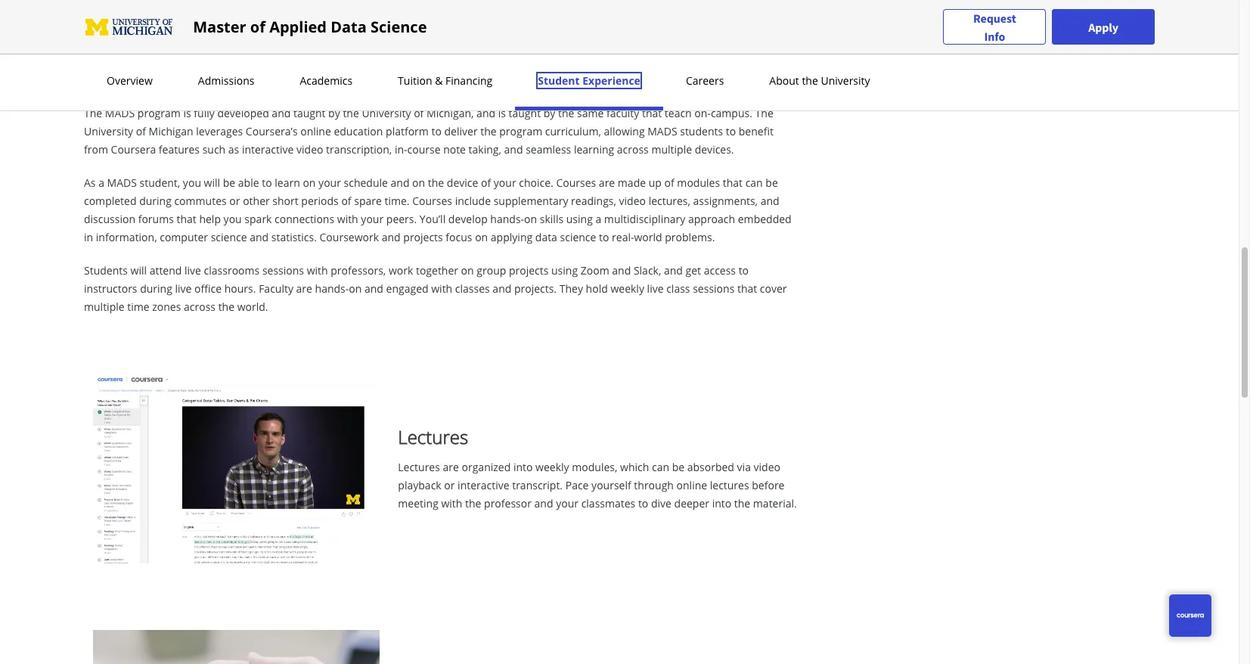 Task type: vqa. For each thing, say whether or not it's contained in the screenshot.
the How can online courses help me develop my skills in the arts and humanities? on the bottom of the page
no



Task type: describe. For each thing, give the bounding box(es) containing it.
0 horizontal spatial a
[[98, 176, 104, 190]]

are inside students will attend live classrooms sessions with professors, work together on group projects using zoom and slack, and get access to instructors during live office hours. faculty are hands-on and engaged with classes and projects. they hold weekly live class sessions that cover multiple time zones across the world.
[[296, 282, 312, 296]]

world's
[[367, 73, 402, 87]]

and down professors,
[[365, 282, 384, 296]]

pace
[[566, 478, 589, 492]]

academics
[[300, 73, 353, 88]]

0 vertical spatial sessions
[[262, 263, 304, 278]]

0 vertical spatial coursera
[[135, 20, 245, 55]]

academics link
[[295, 73, 357, 88]]

programs.
[[499, 73, 550, 87]]

students will attend live classrooms sessions with professors, work together on group projects using zoom and slack, and get access to instructors during live office hours. faculty are hands-on and engaged with classes and projects. they hold weekly live class sessions that cover multiple time zones across the world.
[[84, 263, 787, 314]]

the up the curriculum,
[[558, 106, 574, 120]]

0 vertical spatial you
[[183, 176, 201, 190]]

about the university
[[770, 73, 870, 88]]

to inside lectures are organized into weekly modules, which can be absorbed via video playback or interactive transcript. pace yourself through online lectures before meeting with the professor and your classmates to dive deeper into the material.
[[638, 496, 649, 510]]

multidisciplinary
[[604, 212, 686, 226]]

the up taking,
[[481, 124, 497, 139]]

access
[[704, 263, 736, 278]]

classmates
[[581, 496, 636, 510]]

1 science from the left
[[211, 230, 247, 245]]

lectures for lectures
[[398, 424, 468, 449]]

commutes
[[174, 194, 227, 208]]

transcript.
[[512, 478, 563, 492]]

focus
[[446, 230, 472, 245]]

professors,
[[331, 263, 386, 278]]

coursework
[[320, 230, 379, 245]]

zones
[[152, 300, 181, 314]]

weekly inside students will attend live classrooms sessions with professors, work together on group projects using zoom and slack, and get access to instructors during live office hours. faculty are hands-on and engaged with classes and projects. they hold weekly live class sessions that cover multiple time zones across the world.
[[611, 282, 644, 296]]

on-
[[695, 106, 711, 120]]

skills
[[540, 212, 564, 226]]

online inside lectures are organized into weekly modules, which can be absorbed via video playback or interactive transcript. pace yourself through online lectures before meeting with the professor and your classmates to dive deeper into the material.
[[677, 478, 707, 492]]

learning
[[574, 142, 614, 157]]

the up 'benefit'
[[755, 106, 774, 120]]

modules
[[677, 176, 720, 190]]

benefit
[[739, 124, 774, 139]]

on down supplementary at the left top of page
[[524, 212, 537, 226]]

data
[[535, 230, 557, 245]]

material.
[[753, 496, 797, 510]]

university of michigan image
[[84, 15, 175, 39]]

partners
[[132, 73, 174, 87]]

the down lectures
[[734, 496, 751, 510]]

teach
[[665, 106, 692, 120]]

group
[[477, 263, 506, 278]]

that up 'assignments,'
[[723, 176, 743, 190]]

0 vertical spatial program
[[138, 106, 181, 120]]

online inside the mads program is fully developed and taught by the university of michigan, and is taught by the same faculty that teach on-campus. the university of michigan leverages coursera's online education platform to deliver the program curriculum, allowing mads students to benefit from coursera features such as interactive video transcription, in-course note taking, and seamless learning across multiple devices.
[[300, 124, 331, 139]]

the left world's
[[348, 73, 364, 87]]

2 vertical spatial university
[[84, 124, 133, 139]]

short
[[273, 194, 299, 208]]

same
[[577, 106, 604, 120]]

&
[[435, 73, 443, 88]]

features
[[159, 142, 200, 157]]

which
[[620, 460, 649, 474]]

to down the campus. on the top right
[[726, 124, 736, 139]]

engaged
[[386, 282, 429, 296]]

1 horizontal spatial you
[[224, 212, 242, 226]]

and up embedded at the right top of the page
[[761, 194, 780, 208]]

on up classes
[[461, 263, 474, 278]]

on right 'focus'
[[475, 230, 488, 245]]

the right about
[[802, 73, 818, 88]]

peers.
[[386, 212, 417, 226]]

across inside students will attend live classrooms sessions with professors, work together on group projects using zoom and slack, and get access to instructors during live office hours. faculty are hands-on and engaged with classes and projects. they hold weekly live class sessions that cover multiple time zones across the world.
[[184, 300, 216, 314]]

are inside as a mads student, you will be able to learn on your schedule and on the device of your choice. courses are made up of modules that can be completed during commutes or other short periods of spare time. courses include supplementary readings, video lectures, assignments, and discussion forums that help you spark connections with your peers. you'll develop hands-on skills using a multidisciplinary approach embedded in information, computer science and statistics. coursework and projects focus on applying data science to real-world problems.
[[599, 176, 615, 190]]

to up course
[[432, 124, 442, 139]]

live up office
[[185, 263, 201, 278]]

interactive inside lectures are organized into weekly modules, which can be absorbed via video playback or interactive transcript. pace yourself through online lectures before meeting with the professor and your classmates to dive deeper into the material.
[[458, 478, 510, 492]]

or inside as a mads student, you will be able to learn on your schedule and on the device of your choice. courses are made up of modules that can be completed during commutes or other short periods of spare time. courses include supplementary readings, video lectures, assignments, and discussion forums that help you spark connections with your peers. you'll develop hands-on skills using a multidisciplinary approach embedded in information, computer science and statistics. coursework and projects focus on applying data science to real-world problems.
[[229, 194, 240, 208]]

video inside the mads program is fully developed and taught by the university of michigan, and is taught by the same faculty that teach on-campus. the university of michigan leverages coursera's online education platform to deliver the program curriculum, allowing mads students to benefit from coursera features such as interactive video transcription, in-course note taking, and seamless learning across multiple devices.
[[297, 142, 323, 157]]

lectures are organized into weekly modules, which can be absorbed via video playback or interactive transcript. pace yourself through online lectures before meeting with the professor and your classmates to dive deeper into the material.
[[398, 460, 797, 510]]

assignments,
[[693, 194, 758, 208]]

statistics.
[[271, 230, 317, 245]]

your up periods
[[319, 176, 341, 190]]

information,
[[96, 230, 157, 245]]

overview link
[[102, 73, 157, 88]]

2 by from the left
[[544, 106, 556, 120]]

campus.
[[711, 106, 753, 120]]

devices.
[[695, 142, 734, 157]]

and left slack,
[[612, 263, 631, 278]]

they
[[560, 282, 583, 296]]

made
[[618, 176, 646, 190]]

request info
[[974, 10, 1016, 43]]

the inside students will attend live classrooms sessions with professors, work together on group projects using zoom and slack, and get access to instructors during live office hours. faculty are hands-on and engaged with classes and projects. they hold weekly live class sessions that cover multiple time zones across the world.
[[218, 300, 235, 314]]

the mads program is fully developed and taught by the university of michigan, and is taught by the same faculty that teach on-campus. the university of michigan leverages coursera's online education platform to deliver the program curriculum, allowing mads students to benefit from coursera features such as interactive video transcription, in-course note taking, and seamless learning across multiple devices.
[[84, 106, 774, 157]]

about the university link
[[765, 73, 875, 88]]

leverages
[[196, 124, 243, 139]]

apply button
[[1052, 9, 1155, 45]]

be inside lectures are organized into weekly modules, which can be absorbed via video playback or interactive transcript. pace yourself through online lectures before meeting with the professor and your classmates to dive deeper into the material.
[[672, 460, 685, 474]]

world
[[634, 230, 662, 245]]

during inside as a mads student, you will be able to learn on your schedule and on the device of your choice. courses are made up of modules that can be completed during commutes or other short periods of spare time. courses include supplementary readings, video lectures, assignments, and discussion forums that help you spark connections with your peers. you'll develop hands-on skills using a multidisciplinary approach embedded in information, computer science and statistics. coursework and projects focus on applying data science to real-world problems.
[[139, 194, 172, 208]]

live down slack,
[[647, 282, 664, 296]]

playback
[[398, 478, 442, 492]]

or inside lectures are organized into weekly modules, which can be absorbed via video playback or interactive transcript. pace yourself through online lectures before meeting with the professor and your classmates to dive deeper into the material.
[[444, 478, 455, 492]]

slack,
[[634, 263, 661, 278]]

the for the mads program is fully developed and taught by the university of michigan, and is taught by the same faculty that teach on-campus. the university of michigan leverages coursera's online education platform to deliver the program curriculum, allowing mads students to benefit from coursera features such as interactive video transcription, in-course note taking, and seamless learning across multiple devices.
[[84, 106, 102, 120]]

tuition & financing
[[398, 73, 493, 88]]

2 taught from the left
[[509, 106, 541, 120]]

develop
[[448, 212, 488, 226]]

can inside lectures are organized into weekly modules, which can be absorbed via video playback or interactive transcript. pace yourself through online lectures before meeting with the professor and your classmates to dive deeper into the material.
[[652, 460, 669, 474]]

problems.
[[665, 230, 715, 245]]

2 horizontal spatial university
[[821, 73, 870, 88]]

completed
[[84, 194, 137, 208]]

to inside students will attend live classrooms sessions with professors, work together on group projects using zoom and slack, and get access to instructors during live office hours. faculty are hands-on and engaged with classes and projects. they hold weekly live class sessions that cover multiple time zones across the world.
[[739, 263, 749, 278]]

of left 'spare'
[[341, 194, 351, 208]]

overview
[[107, 73, 153, 88]]

allowing
[[604, 124, 645, 139]]

your inside lectures are organized into weekly modules, which can be absorbed via video playback or interactive transcript. pace yourself through online lectures before meeting with the professor and your classmates to dive deeper into the material.
[[556, 496, 579, 510]]

request
[[974, 10, 1016, 25]]

across inside the mads program is fully developed and taught by the university of michigan, and is taught by the same faculty that teach on-campus. the university of michigan leverages coursera's online education platform to deliver the program curriculum, allowing mads students to benefit from coursera features such as interactive video transcription, in-course note taking, and seamless learning across multiple devices.
[[617, 142, 649, 157]]

on down course
[[412, 176, 425, 190]]

1 horizontal spatial sessions
[[693, 282, 735, 296]]

science
[[371, 16, 427, 37]]

request info button
[[944, 9, 1046, 45]]

1 horizontal spatial online
[[428, 73, 459, 87]]

choice.
[[519, 176, 554, 190]]

to left real- in the top of the page
[[599, 230, 609, 245]]

on down professors,
[[349, 282, 362, 296]]

the left professor
[[465, 496, 481, 510]]

coursera's
[[246, 124, 298, 139]]

meeting
[[398, 496, 439, 510]]

careers link
[[682, 73, 729, 88]]

instructors
[[84, 282, 137, 296]]

approach
[[688, 212, 735, 226]]

office
[[194, 282, 222, 296]]

lectures
[[710, 478, 749, 492]]

will inside students will attend live classrooms sessions with professors, work together on group projects using zoom and slack, and get access to instructors during live office hours. faculty are hands-on and engaged with classes and projects. they hold weekly live class sessions that cover multiple time zones across the world.
[[130, 263, 147, 278]]

multiple inside the mads program is fully developed and taught by the university of michigan, and is taught by the same faculty that teach on-campus. the university of michigan leverages coursera's online education platform to deliver the program curriculum, allowing mads students to benefit from coursera features such as interactive video transcription, in-course note taking, and seamless learning across multiple devices.
[[652, 142, 692, 157]]

up
[[649, 176, 662, 190]]

platform
[[251, 20, 355, 55]]

1 horizontal spatial a
[[596, 212, 602, 226]]

info
[[985, 28, 1006, 43]]

and up class
[[664, 263, 683, 278]]

classrooms
[[204, 263, 260, 278]]

1 vertical spatial coursera
[[84, 73, 129, 87]]

using inside students will attend live classrooms sessions with professors, work together on group projects using zoom and slack, and get access to instructors during live office hours. faculty are hands-on and engaged with classes and projects. they hold weekly live class sessions that cover multiple time zones across the world.
[[551, 263, 578, 278]]

modules,
[[572, 460, 618, 474]]

of up platform
[[414, 106, 424, 120]]

of right master
[[250, 16, 266, 37]]

of up include
[[481, 176, 491, 190]]



Task type: locate. For each thing, give the bounding box(es) containing it.
and down peers.
[[382, 230, 401, 245]]

be up through at the bottom right
[[672, 460, 685, 474]]

absorbed
[[687, 460, 735, 474]]

projects inside as a mads student, you will be able to learn on your schedule and on the device of your choice. courses are made up of modules that can be completed during commutes or other short periods of spare time. courses include supplementary readings, video lectures, assignments, and discussion forums that help you spark connections with your peers. you'll develop hands-on skills using a multidisciplinary approach embedded in information, computer science and statistics. coursework and projects focus on applying data science to real-world problems.
[[403, 230, 443, 245]]

courses up the you'll at top
[[412, 194, 452, 208]]

1 taught from the left
[[293, 106, 326, 120]]

2 is from the left
[[498, 106, 506, 120]]

sessions up faculty
[[262, 263, 304, 278]]

2 horizontal spatial be
[[766, 176, 778, 190]]

to left dive at the bottom right of the page
[[638, 496, 649, 510]]

with inside as a mads student, you will be able to learn on your schedule and on the device of your choice. courses are made up of modules that can be completed during commutes or other short periods of spare time. courses include supplementary readings, video lectures, assignments, and discussion forums that help you spark connections with your peers. you'll develop hands-on skills using a multidisciplinary approach embedded in information, computer science and statistics. coursework and projects focus on applying data science to real-world problems.
[[337, 212, 358, 226]]

deliver down platform
[[312, 73, 345, 87]]

1 vertical spatial sessions
[[693, 282, 735, 296]]

be
[[223, 176, 235, 190], [766, 176, 778, 190], [672, 460, 685, 474]]

1 horizontal spatial courses
[[556, 176, 596, 190]]

attend
[[150, 263, 182, 278]]

0 vertical spatial into
[[514, 460, 533, 474]]

projects up projects.
[[509, 263, 549, 278]]

1 is from the left
[[183, 106, 191, 120]]

across
[[617, 142, 649, 157], [184, 300, 216, 314]]

coursera inside the mads program is fully developed and taught by the university of michigan, and is taught by the same faculty that teach on-campus. the university of michigan leverages coursera's online education platform to deliver the program curriculum, allowing mads students to benefit from coursera features such as interactive video transcription, in-course note taking, and seamless learning across multiple devices.
[[111, 142, 156, 157]]

leading
[[201, 73, 237, 87]]

0 vertical spatial will
[[204, 176, 220, 190]]

deliver inside the mads program is fully developed and taught by the university of michigan, and is taught by the same faculty that teach on-campus. the university of michigan leverages coursera's online education platform to deliver the program curriculum, allowing mads students to benefit from coursera features such as interactive video transcription, in-course note taking, and seamless learning across multiple devices.
[[444, 124, 478, 139]]

students
[[84, 263, 128, 278]]

multiple down instructors
[[84, 300, 125, 314]]

your down pace
[[556, 496, 579, 510]]

0 vertical spatial online
[[428, 73, 459, 87]]

curriculum,
[[545, 124, 601, 139]]

0 vertical spatial can
[[746, 176, 763, 190]]

0 horizontal spatial taught
[[293, 106, 326, 120]]

of right up
[[665, 176, 675, 190]]

taught down coursera partners with leading universities to deliver the world's best online degree programs.
[[293, 106, 326, 120]]

program up 'michigan'
[[138, 106, 181, 120]]

by up the curriculum,
[[544, 106, 556, 120]]

1 vertical spatial lectures
[[398, 460, 440, 474]]

1 horizontal spatial science
[[560, 230, 596, 245]]

university up platform
[[362, 106, 411, 120]]

sessions
[[262, 263, 304, 278], [693, 282, 735, 296]]

0 horizontal spatial or
[[229, 194, 240, 208]]

by
[[328, 106, 340, 120], [544, 106, 556, 120]]

with right meeting
[[441, 496, 463, 510]]

admissions link
[[194, 73, 259, 88]]

during inside students will attend live classrooms sessions with professors, work together on group projects using zoom and slack, and get access to instructors during live office hours. faculty are hands-on and engaged with classes and projects. they hold weekly live class sessions that cover multiple time zones across the world.
[[140, 282, 172, 296]]

mads
[[105, 106, 135, 120], [648, 124, 678, 139], [107, 176, 137, 190]]

1 horizontal spatial is
[[498, 106, 506, 120]]

michigan
[[149, 124, 193, 139]]

that left teach
[[642, 106, 662, 120]]

0 vertical spatial lectures
[[398, 424, 468, 449]]

are inside lectures are organized into weekly modules, which can be absorbed via video playback or interactive transcript. pace yourself through online lectures before meeting with the professor and your classmates to dive deeper into the material.
[[443, 460, 459, 474]]

during up forums
[[139, 194, 172, 208]]

and down spark
[[250, 230, 269, 245]]

0 horizontal spatial deliver
[[312, 73, 345, 87]]

you
[[183, 176, 201, 190], [224, 212, 242, 226]]

hands-
[[490, 212, 524, 226], [315, 282, 349, 296]]

0 horizontal spatial sessions
[[262, 263, 304, 278]]

1 vertical spatial program
[[499, 124, 543, 139]]

connections
[[275, 212, 334, 226]]

0 vertical spatial courses
[[556, 176, 596, 190]]

can inside as a mads student, you will be able to learn on your schedule and on the device of your choice. courses are made up of modules that can be completed during commutes or other short periods of spare time. courses include supplementary readings, video lectures, assignments, and discussion forums that help you spark connections with your peers. you'll develop hands-on skills using a multidisciplinary approach embedded in information, computer science and statistics. coursework and projects focus on applying data science to real-world problems.
[[746, 176, 763, 190]]

1 horizontal spatial will
[[204, 176, 220, 190]]

mads inside as a mads student, you will be able to learn on your schedule and on the device of your choice. courses are made up of modules that can be completed during commutes or other short periods of spare time. courses include supplementary readings, video lectures, assignments, and discussion forums that help you spark connections with your peers. you'll develop hands-on skills using a multidisciplinary approach embedded in information, computer science and statistics. coursework and projects focus on applying data science to real-world problems.
[[107, 176, 137, 190]]

cover
[[760, 282, 787, 296]]

lectures,
[[649, 194, 691, 208]]

course
[[407, 142, 441, 157]]

video down made
[[619, 194, 646, 208]]

1 horizontal spatial weekly
[[611, 282, 644, 296]]

that inside students will attend live classrooms sessions with professors, work together on group projects using zoom and slack, and get access to instructors during live office hours. faculty are hands-on and engaged with classes and projects. they hold weekly live class sessions that cover multiple time zones across the world.
[[738, 282, 757, 296]]

1 vertical spatial weekly
[[536, 460, 569, 474]]

0 vertical spatial across
[[617, 142, 649, 157]]

science right data
[[560, 230, 596, 245]]

1 vertical spatial interactive
[[458, 478, 510, 492]]

taught down "programs."
[[509, 106, 541, 120]]

2 horizontal spatial are
[[599, 176, 615, 190]]

using inside as a mads student, you will be able to learn on your schedule and on the device of your choice. courses are made up of modules that can be completed during commutes or other short periods of spare time. courses include supplementary readings, video lectures, assignments, and discussion forums that help you spark connections with your peers. you'll develop hands-on skills using a multidisciplinary approach embedded in information, computer science and statistics. coursework and projects focus on applying data science to real-world problems.
[[566, 212, 593, 226]]

a right as at the left of the page
[[98, 176, 104, 190]]

0 horizontal spatial be
[[223, 176, 235, 190]]

video up learn
[[297, 142, 323, 157]]

1 vertical spatial mads
[[648, 124, 678, 139]]

1 vertical spatial or
[[444, 478, 455, 492]]

1 vertical spatial into
[[712, 496, 732, 510]]

lectures
[[398, 424, 468, 449], [398, 460, 440, 474]]

faculty
[[607, 106, 639, 120]]

best
[[404, 73, 426, 87]]

0 horizontal spatial into
[[514, 460, 533, 474]]

as
[[84, 176, 96, 190]]

0 horizontal spatial hands-
[[315, 282, 349, 296]]

2 science from the left
[[560, 230, 596, 245]]

that up computer
[[177, 212, 196, 226]]

faculty
[[259, 282, 293, 296]]

time.
[[385, 194, 410, 208]]

the coursera platform
[[84, 20, 355, 55]]

1 horizontal spatial multiple
[[652, 142, 692, 157]]

and right taking,
[[504, 142, 523, 157]]

deeper
[[674, 496, 710, 510]]

0 horizontal spatial online
[[300, 124, 331, 139]]

lectures inside lectures are organized into weekly modules, which can be absorbed via video playback or interactive transcript. pace yourself through online lectures before meeting with the professor and your classmates to dive deeper into the material.
[[398, 460, 440, 474]]

0 horizontal spatial interactive
[[242, 142, 294, 157]]

1 horizontal spatial be
[[672, 460, 685, 474]]

video inside lectures are organized into weekly modules, which can be absorbed via video playback or interactive transcript. pace yourself through online lectures before meeting with the professor and your classmates to dive deeper into the material.
[[754, 460, 781, 474]]

and inside lectures are organized into weekly modules, which can be absorbed via video playback or interactive transcript. pace yourself through online lectures before meeting with the professor and your classmates to dive deeper into the material.
[[535, 496, 553, 510]]

hands- inside as a mads student, you will be able to learn on your schedule and on the device of your choice. courses are made up of modules that can be completed during commutes or other short periods of spare time. courses include supplementary readings, video lectures, assignments, and discussion forums that help you spark connections with your peers. you'll develop hands-on skills using a multidisciplinary approach embedded in information, computer science and statistics. coursework and projects focus on applying data science to real-world problems.
[[490, 212, 524, 226]]

are left organized at the left bottom
[[443, 460, 459, 474]]

spark
[[245, 212, 272, 226]]

interactive down organized at the left bottom
[[458, 478, 510, 492]]

0 horizontal spatial you
[[183, 176, 201, 190]]

the up from
[[84, 106, 102, 120]]

and
[[272, 106, 291, 120], [477, 106, 496, 120], [504, 142, 523, 157], [391, 176, 410, 190], [761, 194, 780, 208], [250, 230, 269, 245], [382, 230, 401, 245], [612, 263, 631, 278], [664, 263, 683, 278], [365, 282, 384, 296], [493, 282, 512, 296], [535, 496, 553, 510]]

1 by from the left
[[328, 106, 340, 120]]

1 horizontal spatial program
[[499, 124, 543, 139]]

0 horizontal spatial can
[[652, 460, 669, 474]]

video up before
[[754, 460, 781, 474]]

0 vertical spatial projects
[[403, 230, 443, 245]]

forums
[[138, 212, 174, 226]]

your left choice. at the left top
[[494, 176, 516, 190]]

before
[[752, 478, 785, 492]]

2 vertical spatial coursera
[[111, 142, 156, 157]]

students
[[680, 124, 723, 139]]

and down degree
[[477, 106, 496, 120]]

1 horizontal spatial by
[[544, 106, 556, 120]]

during down attend
[[140, 282, 172, 296]]

1 vertical spatial across
[[184, 300, 216, 314]]

0 vertical spatial university
[[821, 73, 870, 88]]

and down group
[[493, 282, 512, 296]]

zoom
[[581, 263, 609, 278]]

2 vertical spatial mads
[[107, 176, 137, 190]]

using
[[566, 212, 593, 226], [551, 263, 578, 278]]

0 horizontal spatial science
[[211, 230, 247, 245]]

weekly down slack,
[[611, 282, 644, 296]]

mads down teach
[[648, 124, 678, 139]]

0 horizontal spatial program
[[138, 106, 181, 120]]

multiple down students
[[652, 142, 692, 157]]

live left office
[[175, 282, 192, 296]]

sessions down the 'access'
[[693, 282, 735, 296]]

of
[[250, 16, 266, 37], [414, 106, 424, 120], [136, 124, 146, 139], [481, 176, 491, 190], [665, 176, 675, 190], [341, 194, 351, 208]]

interactive inside the mads program is fully developed and taught by the university of michigan, and is taught by the same faculty that teach on-campus. the university of michigan leverages coursera's online education platform to deliver the program curriculum, allowing mads students to benefit from coursera features such as interactive video transcription, in-course note taking, and seamless learning across multiple devices.
[[242, 142, 294, 157]]

video inside as a mads student, you will be able to learn on your schedule and on the device of your choice. courses are made up of modules that can be completed during commutes or other short periods of spare time. courses include supplementary readings, video lectures, assignments, and discussion forums that help you spark connections with your peers. you'll develop hands-on skills using a multidisciplinary approach embedded in information, computer science and statistics. coursework and projects focus on applying data science to real-world problems.
[[619, 194, 646, 208]]

0 vertical spatial mads
[[105, 106, 135, 120]]

1 vertical spatial you
[[224, 212, 242, 226]]

that left cover
[[738, 282, 757, 296]]

lectures for lectures are organized into weekly modules, which can be absorbed via video playback or interactive transcript. pace yourself through online lectures before meeting with the professor and your classmates to dive deeper into the material.
[[398, 460, 440, 474]]

1 vertical spatial multiple
[[84, 300, 125, 314]]

world.
[[237, 300, 268, 314]]

1 lectures from the top
[[398, 424, 468, 449]]

can up 'assignments,'
[[746, 176, 763, 190]]

you'll
[[420, 212, 446, 226]]

hands- up applying
[[490, 212, 524, 226]]

hours.
[[224, 282, 256, 296]]

1 vertical spatial during
[[140, 282, 172, 296]]

across down allowing
[[617, 142, 649, 157]]

0 vertical spatial deliver
[[312, 73, 345, 87]]

note
[[443, 142, 466, 157]]

1 horizontal spatial are
[[443, 460, 459, 474]]

1 horizontal spatial can
[[746, 176, 763, 190]]

tuition
[[398, 73, 432, 88]]

be up embedded at the right top of the page
[[766, 176, 778, 190]]

into up transcript.
[[514, 460, 533, 474]]

your
[[319, 176, 341, 190], [494, 176, 516, 190], [361, 212, 384, 226], [556, 496, 579, 510]]

master
[[193, 16, 246, 37]]

as a mads student, you will be able to learn on your schedule and on the device of your choice. courses are made up of modules that can be completed during commutes or other short periods of spare time. courses include supplementary readings, video lectures, assignments, and discussion forums that help you spark connections with your peers. you'll develop hands-on skills using a multidisciplinary approach embedded in information, computer science and statistics. coursework and projects focus on applying data science to real-world problems.
[[84, 176, 792, 245]]

is down "programs."
[[498, 106, 506, 120]]

mads down overview
[[105, 106, 135, 120]]

and up time.
[[391, 176, 410, 190]]

developed
[[217, 106, 269, 120]]

1 horizontal spatial university
[[362, 106, 411, 120]]

1 horizontal spatial interactive
[[458, 478, 510, 492]]

1 vertical spatial hands-
[[315, 282, 349, 296]]

1 horizontal spatial or
[[444, 478, 455, 492]]

and down transcript.
[[535, 496, 553, 510]]

the up education on the left of page
[[343, 106, 359, 120]]

to right universities
[[299, 73, 309, 87]]

is left fully
[[183, 106, 191, 120]]

the for the coursera platform
[[84, 20, 128, 55]]

will left attend
[[130, 263, 147, 278]]

0 vertical spatial weekly
[[611, 282, 644, 296]]

0 vertical spatial multiple
[[652, 142, 692, 157]]

in-
[[395, 142, 407, 157]]

into down lectures
[[712, 496, 732, 510]]

computer
[[160, 230, 208, 245]]

hands- down professors,
[[315, 282, 349, 296]]

professor
[[484, 496, 532, 510]]

applying
[[491, 230, 533, 245]]

interactive down coursera's
[[242, 142, 294, 157]]

1 vertical spatial will
[[130, 263, 147, 278]]

0 vertical spatial using
[[566, 212, 593, 226]]

the left device
[[428, 176, 444, 190]]

your down 'spare'
[[361, 212, 384, 226]]

0 horizontal spatial are
[[296, 282, 312, 296]]

taking,
[[469, 142, 501, 157]]

0 horizontal spatial projects
[[403, 230, 443, 245]]

a down readings,
[[596, 212, 602, 226]]

device
[[447, 176, 478, 190]]

0 horizontal spatial will
[[130, 263, 147, 278]]

university
[[821, 73, 870, 88], [362, 106, 411, 120], [84, 124, 133, 139]]

1 vertical spatial are
[[296, 282, 312, 296]]

deliver up note
[[444, 124, 478, 139]]

1 vertical spatial courses
[[412, 194, 452, 208]]

1 vertical spatial can
[[652, 460, 669, 474]]

on up periods
[[303, 176, 316, 190]]

other
[[243, 194, 270, 208]]

1 horizontal spatial video
[[619, 194, 646, 208]]

1 vertical spatial video
[[619, 194, 646, 208]]

projects.
[[514, 282, 557, 296]]

of left 'michigan'
[[136, 124, 146, 139]]

0 vertical spatial interactive
[[242, 142, 294, 157]]

coursera right from
[[111, 142, 156, 157]]

video
[[297, 142, 323, 157], [619, 194, 646, 208], [754, 460, 781, 474]]

1 horizontal spatial across
[[617, 142, 649, 157]]

using up they
[[551, 263, 578, 278]]

1 vertical spatial university
[[362, 106, 411, 120]]

coursera left the partners
[[84, 73, 129, 87]]

0 vertical spatial video
[[297, 142, 323, 157]]

with down together
[[431, 282, 453, 296]]

with inside lectures are organized into weekly modules, which can be absorbed via video playback or interactive transcript. pace yourself through online lectures before meeting with the professor and your classmates to dive deeper into the material.
[[441, 496, 463, 510]]

0 vertical spatial during
[[139, 194, 172, 208]]

via
[[737, 460, 751, 474]]

with left leading
[[177, 73, 198, 87]]

0 horizontal spatial is
[[183, 106, 191, 120]]

university right about
[[821, 73, 870, 88]]

michigan,
[[427, 106, 474, 120]]

and up coursera's
[[272, 106, 291, 120]]

time
[[127, 300, 149, 314]]

or right playback
[[444, 478, 455, 492]]

1 horizontal spatial taught
[[509, 106, 541, 120]]

master of applied data science
[[193, 16, 427, 37]]

0 vertical spatial a
[[98, 176, 104, 190]]

science
[[211, 230, 247, 245], [560, 230, 596, 245]]

that inside the mads program is fully developed and taught by the university of michigan, and is taught by the same faculty that teach on-campus. the university of michigan leverages coursera's online education platform to deliver the program curriculum, allowing mads students to benefit from coursera features such as interactive video transcription, in-course note taking, and seamless learning across multiple devices.
[[642, 106, 662, 120]]

will
[[204, 176, 220, 190], [130, 263, 147, 278]]

2 lectures from the top
[[398, 460, 440, 474]]

2 vertical spatial online
[[677, 478, 707, 492]]

during
[[139, 194, 172, 208], [140, 282, 172, 296]]

are up readings,
[[599, 176, 615, 190]]

with down statistics.
[[307, 263, 328, 278]]

1 vertical spatial using
[[551, 263, 578, 278]]

or left other
[[229, 194, 240, 208]]

projects inside students will attend live classrooms sessions with professors, work together on group projects using zoom and slack, and get access to instructors during live office hours. faculty are hands-on and engaged with classes and projects. they hold weekly live class sessions that cover multiple time zones across the world.
[[509, 263, 549, 278]]

0 vertical spatial hands-
[[490, 212, 524, 226]]

coursera up leading
[[135, 20, 245, 55]]

1 horizontal spatial deliver
[[444, 124, 478, 139]]

discussion
[[84, 212, 135, 226]]

0 horizontal spatial weekly
[[536, 460, 569, 474]]

from
[[84, 142, 108, 157]]

tuition & financing link
[[393, 73, 497, 88]]

0 horizontal spatial multiple
[[84, 300, 125, 314]]

real-
[[612, 230, 634, 245]]

the inside as a mads student, you will be able to learn on your schedule and on the device of your choice. courses are made up of modules that can be completed during commutes or other short periods of spare time. courses include supplementary readings, video lectures, assignments, and discussion forums that help you spark connections with your peers. you'll develop hands-on skills using a multidisciplinary approach embedded in information, computer science and statistics. coursework and projects focus on applying data science to real-world problems.
[[428, 176, 444, 190]]

across down office
[[184, 300, 216, 314]]

weekly
[[611, 282, 644, 296], [536, 460, 569, 474]]

will inside as a mads student, you will be able to learn on your schedule and on the device of your choice. courses are made up of modules that can be completed during commutes or other short periods of spare time. courses include supplementary readings, video lectures, assignments, and discussion forums that help you spark connections with your peers. you'll develop hands-on skills using a multidisciplinary approach embedded in information, computer science and statistics. coursework and projects focus on applying data science to real-world problems.
[[204, 176, 220, 190]]

universities
[[239, 73, 296, 87]]

1 vertical spatial online
[[300, 124, 331, 139]]

1 horizontal spatial hands-
[[490, 212, 524, 226]]

careers
[[686, 73, 724, 88]]

hands- inside students will attend live classrooms sessions with professors, work together on group projects using zoom and slack, and get access to instructors during live office hours. faculty are hands-on and engaged with classes and projects. they hold weekly live class sessions that cover multiple time zones across the world.
[[315, 282, 349, 296]]

0 horizontal spatial across
[[184, 300, 216, 314]]

is
[[183, 106, 191, 120], [498, 106, 506, 120]]

0 horizontal spatial by
[[328, 106, 340, 120]]

0 horizontal spatial video
[[297, 142, 323, 157]]

courses up readings,
[[556, 176, 596, 190]]

student
[[538, 73, 580, 88]]

fully
[[194, 106, 215, 120]]

hold
[[586, 282, 608, 296]]

get
[[686, 263, 701, 278]]

taught
[[293, 106, 326, 120], [509, 106, 541, 120]]

multiple inside students will attend live classrooms sessions with professors, work together on group projects using zoom and slack, and get access to instructors during live office hours. faculty are hands-on and engaged with classes and projects. they hold weekly live class sessions that cover multiple time zones across the world.
[[84, 300, 125, 314]]

the down hours.
[[218, 300, 235, 314]]

the up overview
[[84, 20, 128, 55]]

to right able
[[262, 176, 272, 190]]

learn
[[275, 176, 300, 190]]

weekly inside lectures are organized into weekly modules, which can be absorbed via video playback or interactive transcript. pace yourself through online lectures before meeting with the professor and your classmates to dive deeper into the material.
[[536, 460, 569, 474]]

2 horizontal spatial online
[[677, 478, 707, 492]]

1 vertical spatial a
[[596, 212, 602, 226]]

1 horizontal spatial projects
[[509, 263, 549, 278]]

projects down the you'll at top
[[403, 230, 443, 245]]

mads up completed at left
[[107, 176, 137, 190]]

apply
[[1089, 19, 1119, 34]]

1 horizontal spatial into
[[712, 496, 732, 510]]

0 horizontal spatial university
[[84, 124, 133, 139]]



